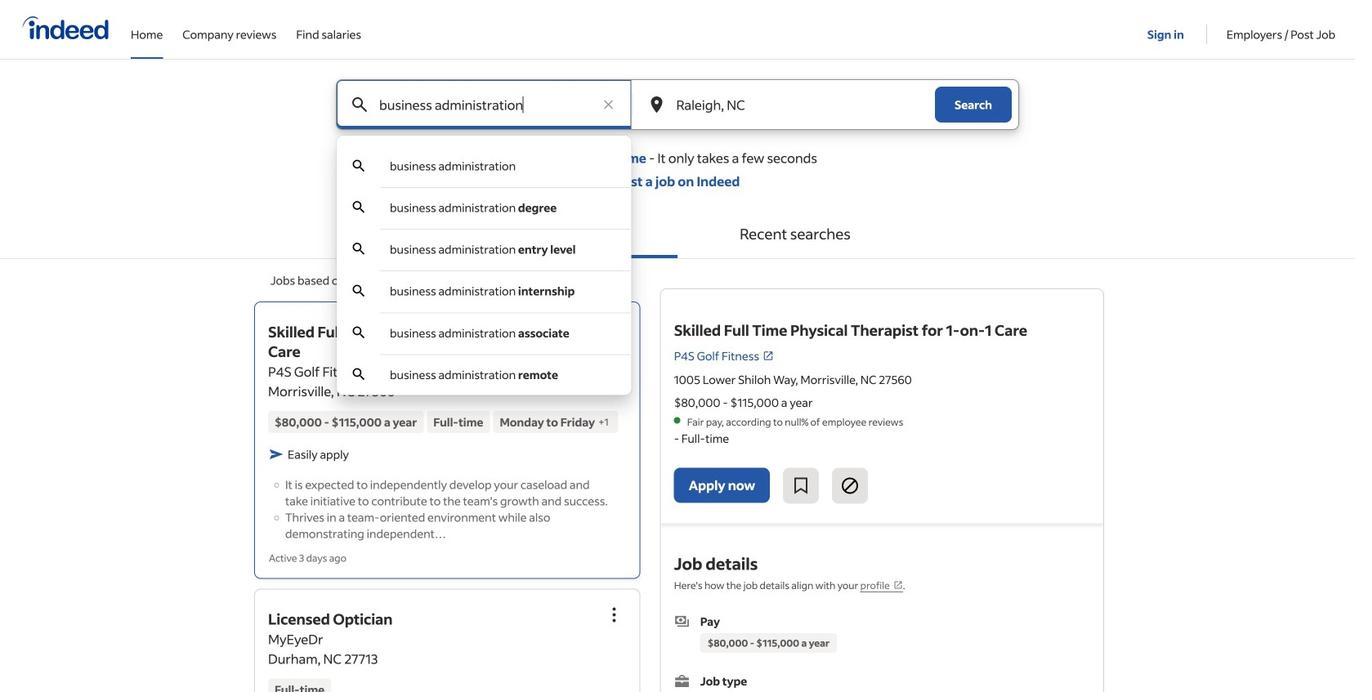 Task type: locate. For each thing, give the bounding box(es) containing it.
None search field
[[323, 79, 1032, 395]]

job preferences (opens in a new window) image
[[893, 580, 903, 590]]

p4s golf fitness (opens in a new tab) image
[[763, 350, 774, 362]]

search: Job title, keywords, or company text field
[[376, 80, 592, 129]]

job actions for licensed optician is collapsed image
[[605, 605, 624, 625]]

main content
[[0, 79, 1355, 692]]

save this job image
[[791, 476, 811, 496]]

clear what input image
[[600, 96, 617, 113]]

tab list
[[0, 209, 1355, 259]]

group
[[597, 310, 632, 346]]

search suggestions list box
[[337, 146, 631, 395]]



Task type: describe. For each thing, give the bounding box(es) containing it.
not interested image
[[840, 476, 860, 496]]

Edit location text field
[[673, 80, 902, 129]]

business administration element
[[390, 159, 516, 173]]



Task type: vqa. For each thing, say whether or not it's contained in the screenshot.
Find
no



